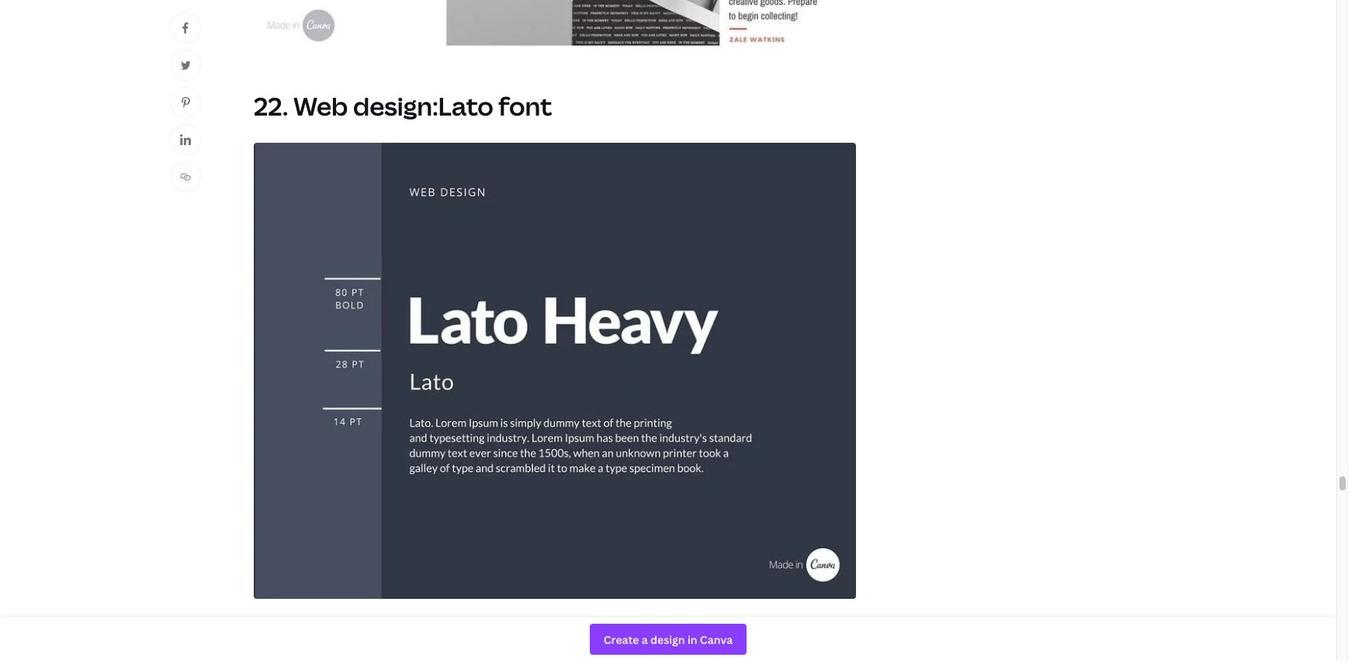 Task type: locate. For each thing, give the bounding box(es) containing it.
the
[[750, 638, 770, 655]]

create
[[375, 638, 413, 655]]

user
[[591, 618, 618, 635]]

fonts.
[[678, 638, 712, 655]]

isn't
[[507, 638, 532, 655]]

which
[[469, 638, 504, 655]]

rounded
[[254, 638, 305, 655]]

excellent
[[471, 618, 525, 635]]

provides
[[254, 658, 306, 661]]

form
[[815, 638, 844, 655]]

is an excellent choice for user interface website design. lato's semi- rounded characters create warmth, which isn't always apparent in web fonts. here, the strong form provides stability and slight masculinity.
[[254, 618, 844, 661]]

new
[[324, 618, 348, 635]]

always
[[535, 638, 575, 655]]

apparent
[[578, 638, 633, 655]]

website
[[678, 618, 724, 635]]

22. web design:lato font
[[254, 90, 552, 123]]

interface
[[621, 618, 675, 635]]

masculinity.
[[422, 658, 493, 661]]

choice
[[528, 618, 568, 635]]



Task type: vqa. For each thing, say whether or not it's contained in the screenshot.
web at the bottom
yes



Task type: describe. For each thing, give the bounding box(es) containing it.
design:lato
[[353, 90, 493, 123]]

lato's
[[772, 618, 808, 635]]

here,
[[715, 638, 747, 655]]

strong
[[773, 638, 812, 655]]

an
[[453, 618, 468, 635]]

and
[[361, 658, 383, 661]]

web
[[293, 90, 348, 123]]

for
[[571, 618, 588, 635]]

lato
[[411, 618, 438, 635]]

font
[[499, 90, 552, 123]]

slight
[[386, 658, 419, 661]]

22.
[[254, 90, 288, 123]]

a relatively new typeface, lato
[[254, 618, 438, 635]]

a
[[254, 618, 262, 635]]

semi-
[[811, 618, 844, 635]]

design.
[[727, 618, 769, 635]]

relatively
[[265, 618, 321, 635]]

typeface,
[[351, 618, 408, 635]]

is
[[441, 618, 450, 635]]

characters
[[308, 638, 372, 655]]

warmth,
[[416, 638, 466, 655]]

web
[[650, 638, 675, 655]]

stability
[[309, 658, 358, 661]]

in
[[636, 638, 647, 655]]



